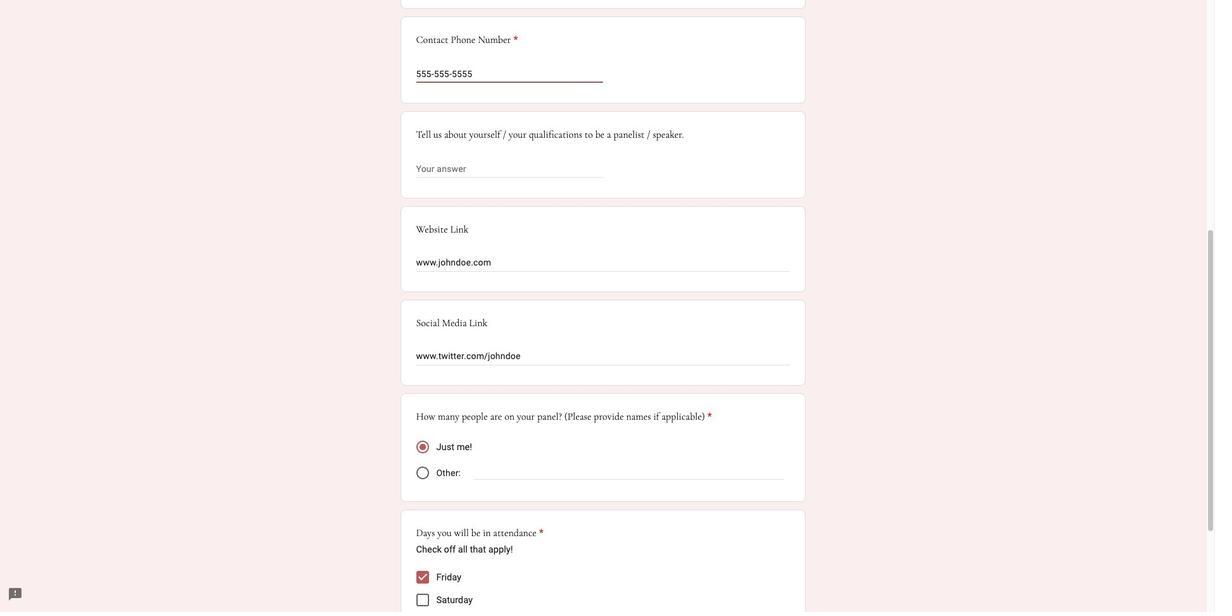 Task type: describe. For each thing, give the bounding box(es) containing it.
1 heading from the top
[[416, 33, 518, 48]]

Friday checkbox
[[416, 572, 429, 585]]

2 vertical spatial required question element
[[537, 526, 544, 542]]

Saturday checkbox
[[416, 595, 429, 608]]

2 horizontal spatial required question element
[[705, 410, 712, 425]]

0 horizontal spatial required question element
[[511, 33, 518, 48]]

friday image
[[416, 572, 429, 585]]



Task type: vqa. For each thing, say whether or not it's contained in the screenshot.
Required question ELEMENT associated with 2nd heading from the top of the page
yes



Task type: locate. For each thing, give the bounding box(es) containing it.
1 vertical spatial heading
[[416, 410, 712, 425]]

heading
[[416, 33, 518, 48], [416, 410, 712, 425], [416, 526, 544, 542]]

report a problem to google image
[[8, 588, 23, 603]]

2 heading from the top
[[416, 410, 712, 425]]

None text field
[[416, 257, 790, 272], [416, 350, 790, 366], [416, 257, 790, 272], [416, 350, 790, 366]]

Other response text field
[[474, 466, 785, 480]]

None radio
[[416, 468, 429, 480]]

0 vertical spatial required question element
[[511, 33, 518, 48]]

just me! image
[[420, 445, 426, 451]]

3 heading from the top
[[416, 526, 544, 542]]

None text field
[[416, 67, 603, 82], [416, 162, 603, 177], [416, 67, 603, 82], [416, 162, 603, 177]]

2 vertical spatial heading
[[416, 526, 544, 542]]

0 vertical spatial heading
[[416, 33, 518, 48]]

saturday image
[[418, 596, 428, 606]]

1 horizontal spatial required question element
[[537, 526, 544, 542]]

list
[[416, 567, 790, 613]]

required question element
[[511, 33, 518, 48], [705, 410, 712, 425], [537, 526, 544, 542]]

Just me! radio
[[416, 442, 429, 454]]

1 vertical spatial required question element
[[705, 410, 712, 425]]



